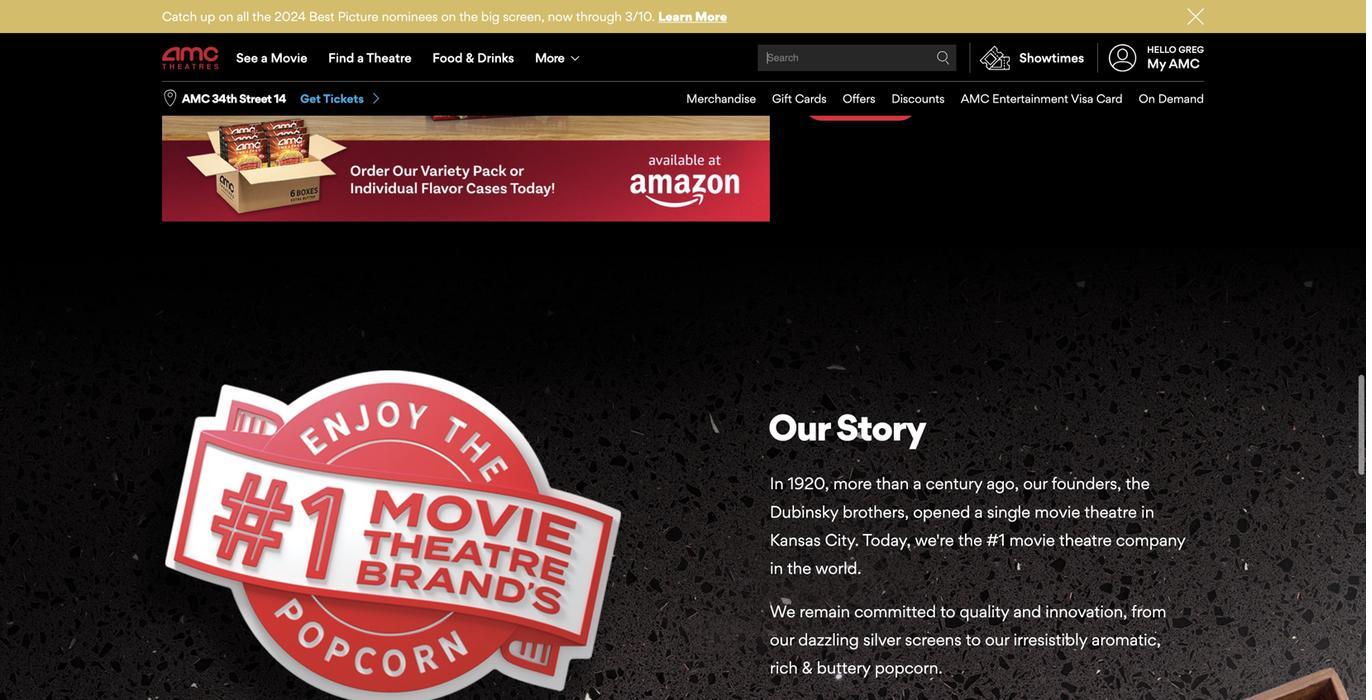 Task type: vqa. For each thing, say whether or not it's contained in the screenshot.
innovation,
yes



Task type: describe. For each thing, give the bounding box(es) containing it.
1920,
[[788, 474, 830, 494]]

opened
[[914, 502, 971, 522]]

our inside in 1920, more than a century ago, our founders, the dubinsky brothers, opened a single movie theatre in kansas city. today, we're the #1 movie theatre company in the world.
[[1024, 474, 1048, 494]]

a left single
[[975, 502, 983, 522]]

in
[[770, 474, 784, 494]]

discounts
[[892, 92, 945, 106]]

user profile image
[[1100, 44, 1147, 72]]

my
[[1148, 56, 1167, 71]]

entertainment
[[993, 92, 1069, 106]]

on demand link
[[1123, 82, 1205, 116]]

we're
[[916, 531, 955, 551]]

screen,
[[503, 9, 545, 24]]

amc 34th street 14 button
[[182, 91, 286, 107]]

get tickets
[[300, 92, 364, 106]]

the right founders,
[[1126, 474, 1150, 494]]

catch
[[162, 9, 197, 24]]

0 horizontal spatial in
[[770, 559, 784, 579]]

we remain committed to quality and innovation, from our dazzling silver screens to our irresistibly aromatic, rich & buttery popcorn.
[[770, 602, 1167, 679]]

amc for amc 34th street 14
[[182, 92, 210, 106]]

committed
[[855, 602, 937, 622]]

submit search icon image
[[937, 51, 950, 65]]

drinks
[[478, 50, 515, 65]]

innovation,
[[1046, 602, 1128, 622]]

2024
[[274, 9, 306, 24]]

menu containing merchandise
[[671, 82, 1205, 116]]

1 on from the left
[[219, 9, 234, 24]]

big
[[481, 9, 500, 24]]

demand
[[1159, 92, 1205, 106]]

hello greg my amc
[[1148, 44, 1205, 71]]

#1
[[987, 531, 1006, 551]]

our story
[[769, 406, 926, 450]]

movie
[[271, 50, 308, 65]]

on demand
[[1139, 92, 1205, 106]]

theatre
[[367, 50, 412, 65]]

0 horizontal spatial our
[[770, 631, 795, 650]]

0 vertical spatial movie
[[1035, 502, 1081, 522]]

brothers,
[[843, 502, 909, 522]]

popcorn.
[[875, 659, 943, 679]]

find a theatre
[[328, 50, 412, 65]]

dazzling
[[799, 631, 860, 650]]

shop now link
[[803, 82, 919, 121]]

best
[[309, 9, 335, 24]]

quality
[[960, 602, 1010, 622]]

1 horizontal spatial our
[[986, 631, 1010, 650]]

now
[[548, 9, 573, 24]]

see
[[236, 50, 258, 65]]

founders,
[[1052, 474, 1122, 494]]

street
[[239, 92, 272, 106]]

offers
[[843, 92, 876, 106]]

2 on from the left
[[441, 9, 456, 24]]

3/10.
[[625, 9, 655, 24]]

tickets
[[323, 92, 364, 106]]

card
[[1097, 92, 1123, 106]]

showtimes link
[[970, 43, 1085, 73]]

search the AMC website text field
[[765, 52, 937, 64]]

the right all
[[253, 9, 271, 24]]

than
[[877, 474, 909, 494]]

from
[[1132, 602, 1167, 622]]

0 horizontal spatial to
[[941, 602, 956, 622]]

food & drinks
[[433, 50, 515, 65]]

gift
[[773, 92, 793, 106]]

get tickets link
[[300, 91, 382, 106]]

food
[[433, 50, 463, 65]]

amc entertainment visa card
[[961, 92, 1123, 106]]

story
[[836, 406, 926, 450]]

aromatic,
[[1092, 631, 1162, 650]]

more button
[[525, 35, 594, 81]]

rich
[[770, 659, 798, 679]]

showtimes image
[[971, 43, 1020, 73]]

greg
[[1179, 44, 1205, 55]]

more
[[834, 474, 872, 494]]

the down kansas
[[788, 559, 812, 579]]

1 vertical spatial theatre
[[1060, 531, 1112, 551]]

silver
[[864, 631, 901, 650]]

gift cards
[[773, 92, 827, 106]]

catch up on all the 2024 best picture nominees on the big screen, now through 3/10. learn more
[[162, 9, 728, 24]]

dubinsky
[[770, 502, 839, 522]]



Task type: locate. For each thing, give the bounding box(es) containing it.
& right 'rich'
[[802, 659, 813, 679]]

0 horizontal spatial &
[[466, 50, 474, 65]]

1 horizontal spatial amc
[[961, 92, 990, 106]]

city.
[[825, 531, 860, 551]]

more right learn
[[695, 9, 728, 24]]

1 horizontal spatial &
[[802, 659, 813, 679]]

to
[[941, 602, 956, 622], [966, 631, 981, 650]]

all
[[237, 9, 249, 24]]

amc logo image
[[162, 47, 220, 69], [162, 47, 220, 69]]

shop now
[[830, 93, 892, 110]]

0 vertical spatial &
[[466, 50, 474, 65]]

1 vertical spatial movie
[[1010, 531, 1056, 551]]

& inside the we remain committed to quality and innovation, from our dazzling silver screens to our irresistibly aromatic, rich & buttery popcorn.
[[802, 659, 813, 679]]

0 vertical spatial theatre
[[1085, 502, 1138, 522]]

movie down founders,
[[1035, 502, 1081, 522]]

our down quality
[[986, 631, 1010, 650]]

menu down submit search icon
[[671, 82, 1205, 116]]

amc entertainment visa card link
[[945, 82, 1123, 116]]

0 vertical spatial in
[[1142, 502, 1155, 522]]

to down quality
[[966, 631, 981, 650]]

world.
[[816, 559, 862, 579]]

shop
[[830, 93, 861, 110]]

amc for amc entertainment visa card
[[961, 92, 990, 106]]

more down 'now'
[[535, 50, 565, 65]]

in down kansas
[[770, 559, 784, 579]]

on right nominees
[[441, 9, 456, 24]]

picture
[[338, 9, 379, 24]]

14
[[274, 92, 286, 106]]

remain
[[800, 602, 851, 622]]

1 vertical spatial &
[[802, 659, 813, 679]]

2 horizontal spatial our
[[1024, 474, 1048, 494]]

on
[[1139, 92, 1156, 106]]

movie right #1
[[1010, 531, 1056, 551]]

through
[[576, 9, 622, 24]]

to up screens
[[941, 602, 956, 622]]

1 vertical spatial in
[[770, 559, 784, 579]]

amc left the 34th
[[182, 92, 210, 106]]

a
[[261, 50, 268, 65], [357, 50, 364, 65], [914, 474, 922, 494], [975, 502, 983, 522]]

nominees
[[382, 9, 438, 24]]

hello
[[1148, 44, 1177, 55]]

we
[[770, 602, 796, 622]]

visa
[[1072, 92, 1094, 106]]

learn
[[659, 9, 693, 24]]

1 vertical spatial to
[[966, 631, 981, 650]]

discounts link
[[876, 82, 945, 116]]

the
[[253, 9, 271, 24], [459, 9, 478, 24], [1126, 474, 1150, 494], [959, 531, 983, 551], [788, 559, 812, 579]]

find a theatre link
[[318, 35, 422, 81]]

up
[[200, 9, 215, 24]]

a right see
[[261, 50, 268, 65]]

amc
[[1169, 56, 1200, 71], [961, 92, 990, 106], [182, 92, 210, 106]]

showtimes
[[1020, 50, 1085, 65]]

0 horizontal spatial on
[[219, 9, 234, 24]]

amc inside button
[[182, 92, 210, 106]]

merchandise link
[[671, 82, 756, 116]]

1 horizontal spatial on
[[441, 9, 456, 24]]

century
[[926, 474, 983, 494]]

1 vertical spatial more
[[535, 50, 565, 65]]

0 horizontal spatial more
[[535, 50, 565, 65]]

0 vertical spatial more
[[695, 9, 728, 24]]

irresistibly
[[1014, 631, 1088, 650]]

go to my account page element
[[1098, 35, 1205, 81]]

menu
[[162, 35, 1205, 81], [671, 82, 1205, 116]]

menu down learn
[[162, 35, 1205, 81]]

merchandise
[[687, 92, 756, 106]]

our right ago,
[[1024, 474, 1048, 494]]

amc down greg
[[1169, 56, 1200, 71]]

cards
[[796, 92, 827, 106]]

1 horizontal spatial in
[[1142, 502, 1155, 522]]

learn more link
[[659, 9, 728, 24]]

more inside button
[[535, 50, 565, 65]]

in up company
[[1142, 502, 1155, 522]]

now
[[864, 93, 892, 110]]

see a movie link
[[226, 35, 318, 81]]

menu containing more
[[162, 35, 1205, 81]]

34th
[[212, 92, 237, 106]]

1 horizontal spatial more
[[695, 9, 728, 24]]

get
[[300, 92, 321, 106]]

1 vertical spatial menu
[[671, 82, 1205, 116]]

a right find
[[357, 50, 364, 65]]

amc down showtimes image
[[961, 92, 990, 106]]

company
[[1117, 531, 1186, 551]]

on left all
[[219, 9, 234, 24]]

single
[[988, 502, 1031, 522]]

screens
[[905, 631, 962, 650]]

2 horizontal spatial amc
[[1169, 56, 1200, 71]]

our
[[1024, 474, 1048, 494], [770, 631, 795, 650], [986, 631, 1010, 650]]

gift cards link
[[756, 82, 827, 116]]

the left #1
[[959, 531, 983, 551]]

our
[[769, 406, 830, 450]]

amc inside hello greg my amc
[[1169, 56, 1200, 71]]

find
[[328, 50, 354, 65]]

buttery
[[817, 659, 871, 679]]

and
[[1014, 602, 1042, 622]]

0 horizontal spatial amc
[[182, 92, 210, 106]]

in 1920, more than a century ago, our founders, the dubinsky brothers, opened a single movie theatre in kansas city. today, we're the #1 movie theatre company in the world.
[[770, 474, 1186, 579]]

close this dialog image
[[1338, 669, 1354, 685]]

in
[[1142, 502, 1155, 522], [770, 559, 784, 579]]

our down we
[[770, 631, 795, 650]]

amc 34th street 14
[[182, 92, 286, 106]]

0 vertical spatial menu
[[162, 35, 1205, 81]]

1 horizontal spatial to
[[966, 631, 981, 650]]

ago,
[[987, 474, 1020, 494]]

0 vertical spatial to
[[941, 602, 956, 622]]

the left the "big"
[[459, 9, 478, 24]]

on
[[219, 9, 234, 24], [441, 9, 456, 24]]

today,
[[863, 531, 911, 551]]

movie
[[1035, 502, 1081, 522], [1010, 531, 1056, 551]]

offers link
[[827, 82, 876, 116]]

a right than
[[914, 474, 922, 494]]

kansas
[[770, 531, 821, 551]]

& right food
[[466, 50, 474, 65]]

food & drinks link
[[422, 35, 525, 81]]

see a movie
[[236, 50, 308, 65]]

more
[[695, 9, 728, 24], [535, 50, 565, 65]]

theatre
[[1085, 502, 1138, 522], [1060, 531, 1112, 551]]



